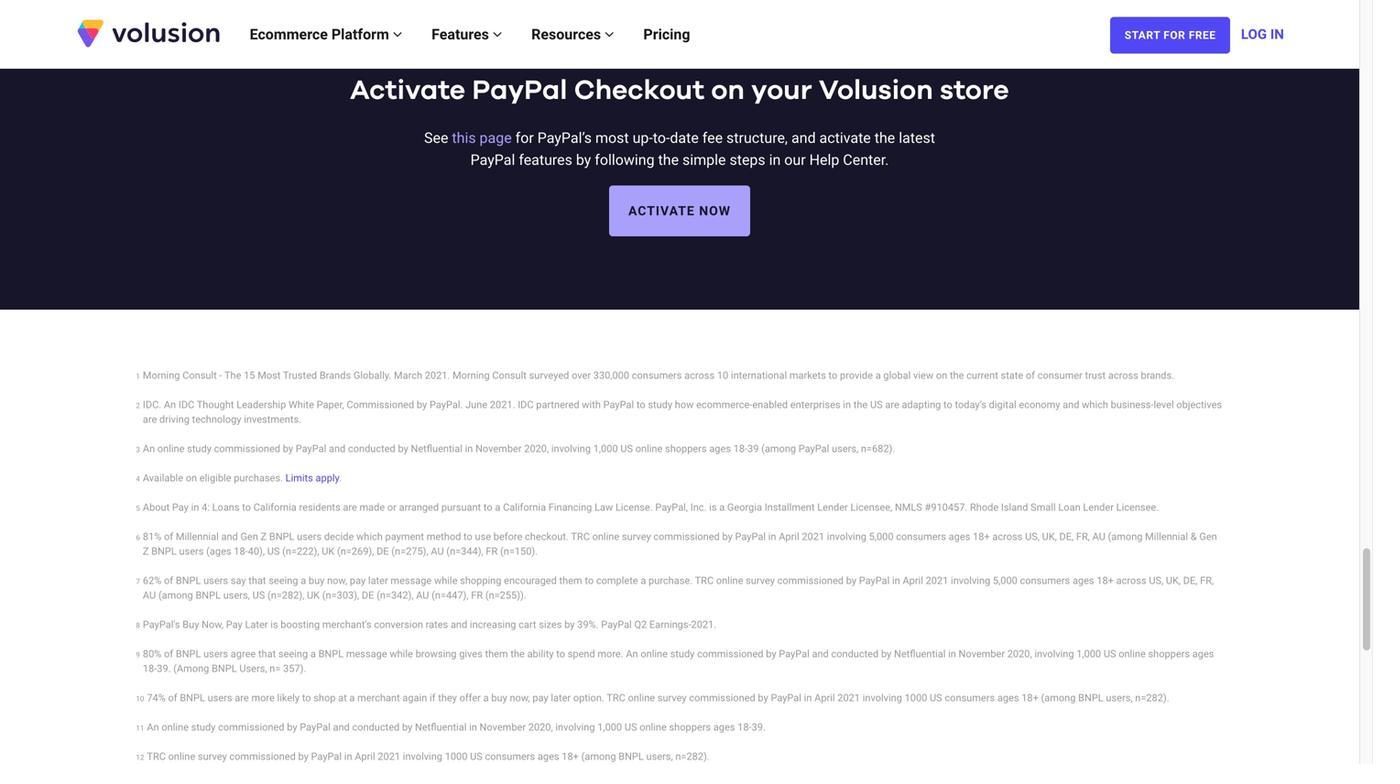 Task type: locate. For each thing, give the bounding box(es) containing it.
the down provide
[[854, 399, 868, 411]]

features
[[432, 26, 493, 43]]

in inside 'for paypal's most up-to-date fee structure, and activate the latest paypal features by following the simple steps in our help center.'
[[769, 151, 781, 169]]

1 horizontal spatial lender
[[1083, 502, 1114, 513]]

pay
[[350, 575, 366, 586], [533, 692, 548, 704]]

(n=344),
[[446, 546, 483, 557]]

de inside 7 62% of bnpl users say that seeing a buy now, pay later message while shopping encouraged them to complete a purchase. trc online survey commissioned by paypal in april 2021 involving 5,000 consumers ages 18+ across us, uk, de, fr, au (among bnpl users, us (n=282), uk (n=303), de (n=342), au (n=447), fr (n=255)).
[[362, 590, 374, 601]]

0 horizontal spatial while
[[390, 648, 413, 660]]

de, down the loan
[[1059, 531, 1074, 543]]

to inside 6 81% of millennial and gen z bnpl users decide which payment method to use before checkout. trc online survey commissioned by paypal in april 2021 involving 5,000 consumers ages 18+ across us, uk, de, fr, au (among millennial & gen z bnpl users (ages 18-40), us (n=222), uk (n=269), de (n=275), au (n=344), fr (n=150)​.
[[464, 531, 472, 543]]

thought
[[197, 399, 234, 411]]

2 morning from the left
[[453, 370, 490, 381]]

0 vertical spatial while
[[434, 575, 458, 586]]

paypal.
[[430, 399, 463, 411]]

1 california from the left
[[254, 502, 297, 513]]

commissioned inside 6 81% of millennial and gen z bnpl users decide which payment method to use before checkout. trc online survey commissioned by paypal in april 2021 involving 5,000 consumers ages 18+ across us, uk, de, fr, au (among millennial & gen z bnpl users (ages 18-40), us (n=222), uk (n=269), de (n=275), au (n=344), fr (n=150)​.
[[654, 531, 720, 543]]

users down (among
[[208, 692, 232, 704]]

2021.
[[425, 370, 450, 381], [490, 399, 515, 411], [691, 619, 717, 630]]

uk,
[[1042, 531, 1057, 543], [1166, 575, 1181, 586]]

loan
[[1058, 502, 1081, 513]]

2 vertical spatial shoppers
[[669, 722, 711, 733]]

0 horizontal spatial california
[[254, 502, 297, 513]]

10 inside 10 74% of bnpl users are more likely to shop at a merchant again if they offer a buy now, pay later option. trc online survey commissioned by paypal in april 2021 involving 1000 us consumers ages 18+ (among bnpl users, n=282).
[[136, 695, 144, 703]]

1 vertical spatial conducted
[[831, 648, 879, 660]]

is
[[709, 502, 717, 513], [270, 619, 278, 630]]

2 vertical spatial 2020,
[[528, 722, 553, 733]]

0 horizontal spatial later
[[368, 575, 388, 586]]

involving inside 7 62% of bnpl users say that seeing a buy now, pay later message while shopping encouraged them to complete a purchase. trc online survey commissioned by paypal in april 2021 involving 5,000 consumers ages 18+ across us, uk, de, fr, au (among bnpl users, us (n=282), uk (n=303), de (n=342), au (n=447), fr (n=255)).
[[951, 575, 990, 586]]

buy right offer
[[491, 692, 507, 704]]

them right encouraged
[[559, 575, 582, 586]]

de right (n=303),
[[362, 590, 374, 601]]

1 vertical spatial pay
[[226, 619, 243, 630]]

now, up (n=303),
[[327, 575, 347, 586]]

adapting
[[902, 399, 941, 411]]

consult left surveyed
[[492, 370, 527, 381]]

of inside 7 62% of bnpl users say that seeing a buy now, pay later message while shopping encouraged them to complete a purchase. trc online survey commissioned by paypal in april 2021 involving 5,000 consumers ages 18+ across us, uk, de, fr, au (among bnpl users, us (n=282), uk (n=303), de (n=342), au (n=447), fr (n=255)).
[[164, 575, 173, 586]]

the inside 2 idc. an idc thought leadership white paper, commissioned by paypal. june 2021. idc partnered with paypal to study how ecommerce-enabled enterprises in the us are adapting to today's digital economy and which business-level objectives are driving technology investments.
[[854, 399, 868, 411]]

that inside 7 62% of bnpl users say that seeing a buy now, pay later message while shopping encouraged them to complete a purchase. trc online survey commissioned by paypal in april 2021 involving 5,000 consumers ages 18+ across us, uk, de, fr, au (among bnpl users, us (n=282), uk (n=303), de (n=342), au (n=447), fr (n=255)).
[[249, 575, 266, 586]]

(n=282),
[[267, 590, 304, 601]]

apply
[[316, 472, 339, 484]]

0 vertical spatial on
[[711, 77, 745, 104]]

pay
[[172, 502, 189, 513], [226, 619, 243, 630]]

0 vertical spatial message
[[391, 575, 432, 586]]

18+ inside 6 81% of millennial and gen z bnpl users decide which payment method to use before checkout. trc online survey commissioned by paypal in april 2021 involving 5,000 consumers ages 18+ across us, uk, de, fr, au (among millennial & gen z bnpl users (ages 18-40), us (n=222), uk (n=269), de (n=275), au (n=344), fr (n=150)​.
[[973, 531, 990, 543]]

angle down image
[[393, 27, 402, 42], [605, 27, 614, 42]]

to left complete
[[585, 575, 594, 586]]

pay inside 7 62% of bnpl users say that seeing a buy now, pay later message while shopping encouraged them to complete a purchase. trc online survey commissioned by paypal in april 2021 involving 5,000 consumers ages 18+ across us, uk, de, fr, au (among bnpl users, us (n=282), uk (n=303), de (n=342), au (n=447), fr (n=255)).
[[350, 575, 366, 586]]

a left georgia
[[719, 502, 725, 513]]

while down conversion
[[390, 648, 413, 660]]

0 vertical spatial which
[[1082, 399, 1108, 411]]

paypal
[[472, 77, 567, 104], [470, 151, 515, 169], [603, 399, 634, 411], [296, 443, 326, 455], [799, 443, 829, 455], [735, 531, 766, 543], [859, 575, 890, 586], [601, 619, 632, 630], [779, 648, 810, 660], [771, 692, 802, 704], [300, 722, 330, 733], [311, 751, 342, 762]]

conducted for an online study commissioned by paypal and conducted by netfluential in november 2020, involving 1,000 us online shoppers ages 18-39.
[[352, 722, 400, 733]]

fee
[[702, 129, 723, 147]]

bnpl
[[269, 531, 294, 543], [151, 546, 177, 557], [176, 575, 201, 586], [196, 590, 221, 601], [176, 648, 201, 660], [318, 648, 344, 660], [212, 663, 237, 674], [180, 692, 205, 704], [1078, 692, 1104, 704], [619, 751, 644, 762]]

that inside 9 80% of bnpl users agree that seeing a bnpl message while browsing gives them the ability to spend more. an online study commissioned by paypal and conducted by netfluential in november 2020, involving 1,000 us online shoppers ages 18-39. (among bnpl users, n= 357).
[[258, 648, 276, 660]]

later up (n=342),
[[368, 575, 388, 586]]

millennial left &
[[1145, 531, 1188, 543]]

survey down license.
[[622, 531, 651, 543]]

in inside 9 80% of bnpl users agree that seeing a bnpl message while browsing gives them the ability to spend more. an online study commissioned by paypal and conducted by netfluential in november 2020, involving 1,000 us online shoppers ages 18-39. (among bnpl users, n= 357).
[[948, 648, 956, 660]]

0 horizontal spatial is
[[270, 619, 278, 630]]

0 horizontal spatial consult
[[182, 370, 217, 381]]

trc down the financing
[[571, 531, 590, 543]]

z up 40),
[[261, 531, 267, 543]]

consumers inside 6 81% of millennial and gen z bnpl users decide which payment method to use before checkout. trc online survey commissioned by paypal in april 2021 involving 5,000 consumers ages 18+ across us, uk, de, fr, au (among millennial & gen z bnpl users (ages 18-40), us (n=222), uk (n=269), de (n=275), au (n=344), fr (n=150)​.
[[896, 531, 946, 543]]

licensee.
[[1116, 502, 1159, 513]]

0 vertical spatial is
[[709, 502, 717, 513]]

0 vertical spatial n=282).
[[1135, 692, 1169, 704]]

trusted
[[283, 370, 317, 381]]

how
[[675, 399, 694, 411]]

1 consult from the left
[[182, 370, 217, 381]]

limits
[[286, 472, 313, 484]]

z down 81%
[[143, 546, 149, 557]]

across down island
[[992, 531, 1023, 543]]

later left option. at the left of page
[[551, 692, 571, 704]]

1 vertical spatial uk
[[307, 590, 320, 601]]

0 vertical spatial that
[[249, 575, 266, 586]]

angle down image right platform
[[393, 27, 402, 42]]

white
[[289, 399, 314, 411]]

now, down 'ability'
[[510, 692, 530, 704]]

online
[[157, 443, 185, 455], [635, 443, 663, 455], [592, 531, 619, 543], [716, 575, 743, 586], [641, 648, 668, 660], [1119, 648, 1146, 660], [628, 692, 655, 704], [162, 722, 189, 733], [640, 722, 667, 733], [168, 751, 195, 762]]

ecommerce platform link
[[235, 7, 417, 62]]

survey inside 7 62% of bnpl users say that seeing a buy now, pay later message while shopping encouraged them to complete a purchase. trc online survey commissioned by paypal in april 2021 involving 5,000 consumers ages 18+ across us, uk, de, fr, au (among bnpl users, us (n=282), uk (n=303), de (n=342), au (n=447), fr (n=255)).
[[746, 575, 775, 586]]

activate left now
[[628, 203, 695, 218]]

1 morning from the left
[[143, 370, 180, 381]]

users,
[[832, 443, 858, 455], [223, 590, 250, 601], [1106, 692, 1133, 704], [646, 751, 673, 762]]

by inside 2 idc. an idc thought leadership white paper, commissioned by paypal. june 2021. idc partnered with paypal to study how ecommerce-enabled enterprises in the us are adapting to today's digital economy and which business-level objectives are driving technology investments.
[[417, 399, 427, 411]]

to inside 7 62% of bnpl users say that seeing a buy now, pay later message while shopping encouraged them to complete a purchase. trc online survey commissioned by paypal in april 2021 involving 5,000 consumers ages 18+ across us, uk, de, fr, au (among bnpl users, us (n=282), uk (n=303), de (n=342), au (n=447), fr (n=255)).
[[585, 575, 594, 586]]

users for are
[[208, 692, 232, 704]]

users left say
[[203, 575, 228, 586]]

10 left 74%
[[136, 695, 144, 703]]

1 vertical spatial z
[[143, 546, 149, 557]]

ages inside 7 62% of bnpl users say that seeing a buy now, pay later message while shopping encouraged them to complete a purchase. trc online survey commissioned by paypal in april 2021 involving 5,000 consumers ages 18+ across us, uk, de, fr, au (among bnpl users, us (n=282), uk (n=303), de (n=342), au (n=447), fr (n=255)).
[[1073, 575, 1094, 586]]

economy
[[1019, 399, 1060, 411]]

0 horizontal spatial 1000
[[445, 751, 468, 762]]

1 horizontal spatial while
[[434, 575, 458, 586]]

seeing inside 7 62% of bnpl users say that seeing a buy now, pay later message while shopping encouraged them to complete a purchase. trc online survey commissioned by paypal in april 2021 involving 5,000 consumers ages 18+ across us, uk, de, fr, au (among bnpl users, us (n=282), uk (n=303), de (n=342), au (n=447), fr (n=255)).
[[269, 575, 298, 586]]

morning up june
[[453, 370, 490, 381]]

say
[[231, 575, 246, 586]]

2020, for 39
[[524, 443, 549, 455]]

of for 62% of bnpl users say that seeing a buy now, pay later message while shopping encouraged them to complete a purchase. trc online survey commissioned by paypal in april 2021 involving 5,000 consumers ages 18+ across us, uk, de, fr, au (among bnpl users, us (n=282), uk (n=303), de (n=342), au (n=447), fr (n=255)).
[[164, 575, 173, 586]]

shoppers for 39
[[665, 443, 707, 455]]

1 horizontal spatial n=282).
[[1135, 692, 1169, 704]]

0 horizontal spatial millennial
[[176, 531, 219, 543]]

0 vertical spatial pay
[[172, 502, 189, 513]]

0 vertical spatial fr
[[486, 546, 498, 557]]

platform
[[331, 26, 389, 43]]

de,
[[1059, 531, 1074, 543], [1183, 575, 1198, 586]]

seeing up (n=282),
[[269, 575, 298, 586]]

1 vertical spatial uk,
[[1166, 575, 1181, 586]]

1 horizontal spatial is
[[709, 502, 717, 513]]

9 80% of bnpl users agree that seeing a bnpl message while browsing gives them the ability to spend more. an online study commissioned by paypal and conducted by netfluential in november 2020, involving 1,000 us online shoppers ages 18-39. (among bnpl users, n= 357).
[[136, 648, 1214, 674]]

an inside 2 idc. an idc thought leadership white paper, commissioned by paypal. june 2021. idc partnered with paypal to study how ecommerce-enabled enterprises in the us are adapting to today's digital economy and which business-level objectives are driving technology investments.
[[164, 399, 176, 411]]

later
[[368, 575, 388, 586], [551, 692, 571, 704]]

gen right &
[[1199, 531, 1217, 543]]

0 horizontal spatial on
[[186, 472, 197, 484]]

and inside 'for paypal's most up-to-date fee structure, and activate the latest paypal features by following the simple steps in our help center.'
[[792, 129, 816, 147]]

1 horizontal spatial 39.
[[752, 722, 766, 733]]

uk down decide
[[322, 546, 335, 557]]

california up before on the bottom left of page
[[503, 502, 546, 513]]

of right 62%
[[164, 575, 173, 586]]

trc right 12
[[147, 751, 166, 762]]

(among inside 7 62% of bnpl users say that seeing a buy now, pay later message while shopping encouraged them to complete a purchase. trc online survey commissioned by paypal in april 2021 involving 5,000 consumers ages 18+ across us, uk, de, fr, au (among bnpl users, us (n=282), uk (n=303), de (n=342), au (n=447), fr (n=255)).
[[158, 590, 193, 601]]

california down purchases.
[[254, 502, 297, 513]]

fr down shopping
[[471, 590, 483, 601]]

users up (n=222),
[[297, 531, 322, 543]]

is right later
[[270, 619, 278, 630]]

the left 'ability'
[[511, 648, 525, 660]]

5,000
[[869, 531, 894, 543], [993, 575, 1018, 586]]

study inside 2 idc. an idc thought leadership white paper, commissioned by paypal. june 2021. idc partnered with paypal to study how ecommerce-enabled enterprises in the us are adapting to today's digital economy and which business-level objectives are driving technology investments.
[[648, 399, 672, 411]]

loans
[[212, 502, 240, 513]]

angle down image for resources
[[605, 27, 614, 42]]

1 horizontal spatial us,
[[1149, 575, 1164, 586]]

conducted inside 9 80% of bnpl users agree that seeing a bnpl message while browsing gives them the ability to spend more. an online study commissioned by paypal and conducted by netfluential in november 2020, involving 1,000 us online shoppers ages 18-39. (among bnpl users, n= 357).
[[831, 648, 879, 660]]

netfluential for an online study commissioned by paypal and conducted by netfluential in november 2020, involving 1,000 us online shoppers ages 18-39 (among paypal users, n=682).
[[411, 443, 463, 455]]

0 vertical spatial 2020,
[[524, 443, 549, 455]]

1 horizontal spatial on
[[711, 77, 745, 104]]

0 vertical spatial 1000
[[905, 692, 927, 704]]

0 vertical spatial 5,000
[[869, 531, 894, 543]]

are left more
[[235, 692, 249, 704]]

0 horizontal spatial de
[[362, 590, 374, 601]]

de, down &
[[1183, 575, 1198, 586]]

us, down small
[[1025, 531, 1040, 543]]

users for say
[[203, 575, 228, 586]]

uk
[[322, 546, 335, 557], [307, 590, 320, 601]]

commissioned
[[214, 443, 280, 455], [654, 531, 720, 543], [777, 575, 844, 586], [697, 648, 764, 660], [689, 692, 755, 704], [218, 722, 284, 733], [229, 751, 296, 762]]

seeing
[[269, 575, 298, 586], [278, 648, 308, 660]]

that right say
[[249, 575, 266, 586]]

0 vertical spatial later
[[368, 575, 388, 586]]

2 vertical spatial 1,000
[[597, 722, 622, 733]]

june
[[465, 399, 487, 411]]

fr down use
[[486, 546, 498, 557]]

us, inside 7 62% of bnpl users say that seeing a buy now, pay later message while shopping encouraged them to complete a purchase. trc online survey commissioned by paypal in april 2021 involving 5,000 consumers ages 18+ across us, uk, de, fr, au (among bnpl users, us (n=282), uk (n=303), de (n=342), au (n=447), fr (n=255)).
[[1149, 575, 1164, 586]]

0 vertical spatial fr,
[[1076, 531, 1090, 543]]

0 horizontal spatial which
[[356, 531, 383, 543]]

gen up 40),
[[240, 531, 258, 543]]

us inside 7 62% of bnpl users say that seeing a buy now, pay later message while shopping encouraged them to complete a purchase. trc online survey commissioned by paypal in april 2021 involving 5,000 consumers ages 18+ across us, uk, de, fr, au (among bnpl users, us (n=282), uk (n=303), de (n=342), au (n=447), fr (n=255)).
[[252, 590, 265, 601]]

trc inside 6 81% of millennial and gen z bnpl users decide which payment method to use before checkout. trc online survey commissioned by paypal in april 2021 involving 5,000 consumers ages 18+ across us, uk, de, fr, au (among millennial & gen z bnpl users (ages 18-40), us (n=222), uk (n=269), de (n=275), au (n=344), fr (n=150)​.
[[571, 531, 590, 543]]

0 horizontal spatial lender
[[817, 502, 848, 513]]

seeing up 357).
[[278, 648, 308, 660]]

1 angle down image from the left
[[393, 27, 402, 42]]

3
[[136, 445, 140, 454]]

volusion
[[819, 77, 933, 104]]

0 vertical spatial them
[[559, 575, 582, 586]]

while inside 9 80% of bnpl users agree that seeing a bnpl message while browsing gives them the ability to spend more. an online study commissioned by paypal and conducted by netfluential in november 2020, involving 1,000 us online shoppers ages 18-39. (among bnpl users, n= 357).
[[390, 648, 413, 660]]

on right view
[[936, 370, 947, 381]]

1 vertical spatial that
[[258, 648, 276, 660]]

a left global
[[875, 370, 881, 381]]

across up how
[[684, 370, 715, 381]]

4:
[[202, 502, 210, 513]]

pricing
[[643, 26, 690, 43]]

2020, for 39.
[[528, 722, 553, 733]]

of right 74%
[[168, 692, 177, 704]]

1 horizontal spatial 5,000
[[993, 575, 1018, 586]]

1 vertical spatial 2020,
[[1007, 648, 1032, 660]]

de, inside 6 81% of millennial and gen z bnpl users decide which payment method to use before checkout. trc online survey commissioned by paypal in april 2021 involving 5,000 consumers ages 18+ across us, uk, de, fr, au (among millennial & gen z bnpl users (ages 18-40), us (n=222), uk (n=269), de (n=275), au (n=344), fr (n=150)​.
[[1059, 531, 1074, 543]]

paypal's
[[143, 619, 180, 630]]

users inside 9 80% of bnpl users agree that seeing a bnpl message while browsing gives them the ability to spend more. an online study commissioned by paypal and conducted by netfluential in november 2020, involving 1,000 us online shoppers ages 18-39. (among bnpl users, n= 357).
[[203, 648, 228, 660]]

and inside 6 81% of millennial and gen z bnpl users decide which payment method to use before checkout. trc online survey commissioned by paypal in april 2021 involving 5,000 consumers ages 18+ across us, uk, de, fr, au (among millennial & gen z bnpl users (ages 18-40), us (n=222), uk (n=269), de (n=275), au (n=344), fr (n=150)​.
[[221, 531, 238, 543]]

1 horizontal spatial angle down image
[[605, 27, 614, 42]]

2021. up 9 80% of bnpl users agree that seeing a bnpl message while browsing gives them the ability to spend more. an online study commissioned by paypal and conducted by netfluential in november 2020, involving 1,000 us online shoppers ages 18-39. (among bnpl users, n= 357).
[[691, 619, 717, 630]]

angle down image
[[493, 27, 502, 42]]

shoppers
[[665, 443, 707, 455], [1148, 648, 1190, 660], [669, 722, 711, 733]]

later
[[245, 619, 268, 630]]

angle down image left pricing
[[605, 27, 614, 42]]

them
[[559, 575, 582, 586], [485, 648, 508, 660]]

2021. right june
[[490, 399, 515, 411]]

1 horizontal spatial them
[[559, 575, 582, 586]]

at
[[338, 692, 347, 704]]

in inside 6 81% of millennial and gen z bnpl users decide which payment method to use before checkout. trc online survey commissioned by paypal in april 2021 involving 5,000 consumers ages 18+ across us, uk, de, fr, au (among millennial & gen z bnpl users (ages 18-40), us (n=222), uk (n=269), de (n=275), au (n=344), fr (n=150)​.
[[768, 531, 776, 543]]

1 lender from the left
[[817, 502, 848, 513]]

1 vertical spatial us,
[[1149, 575, 1164, 586]]

(n=222),
[[282, 546, 319, 557]]

pricing link
[[629, 7, 705, 62]]

the up center.
[[875, 129, 895, 147]]

a up (n=282),
[[301, 575, 306, 586]]

5,000 down licensee,
[[869, 531, 894, 543]]

buy up (n=303),
[[309, 575, 325, 586]]

merchant
[[357, 692, 400, 704]]

conducted
[[348, 443, 396, 455], [831, 648, 879, 660], [352, 722, 400, 733]]

5,000 down island
[[993, 575, 1018, 586]]

march
[[394, 370, 422, 381]]

2 millennial from the left
[[1145, 531, 1188, 543]]

2 horizontal spatial 2021.
[[691, 619, 717, 630]]

0 horizontal spatial fr
[[471, 590, 483, 601]]

pay down 'ability'
[[533, 692, 548, 704]]

uk inside 6 81% of millennial and gen z bnpl users decide which payment method to use before checkout. trc online survey commissioned by paypal in april 2021 involving 5,000 consumers ages 18+ across us, uk, de, fr, au (among millennial & gen z bnpl users (ages 18-40), us (n=222), uk (n=269), de (n=275), au (n=344), fr (n=150)​.
[[322, 546, 335, 557]]

activate for activate paypal checkout on your volusion store
[[350, 77, 465, 104]]

start for free link
[[1110, 17, 1230, 54]]

an right 'more.'
[[626, 648, 638, 660]]

1 vertical spatial 1,000
[[1077, 648, 1101, 660]]

1 vertical spatial netfluential
[[894, 648, 946, 660]]

angle down image inside resources link
[[605, 27, 614, 42]]

of for 80% of bnpl users agree that seeing a bnpl message while browsing gives them the ability to spend more. an online study commissioned by paypal and conducted by netfluential in november 2020, involving 1,000 us online shoppers ages 18-39. (among bnpl users, n= 357).
[[164, 648, 173, 660]]

us,
[[1025, 531, 1040, 543], [1149, 575, 1164, 586]]

conversion
[[374, 619, 423, 630]]

idc up driving on the left
[[178, 399, 194, 411]]

an right 3
[[143, 443, 155, 455]]

2 vertical spatial november
[[480, 722, 526, 733]]

volusion logo image
[[75, 18, 222, 49]]

gen
[[240, 531, 258, 543], [1199, 531, 1217, 543]]

island
[[1001, 502, 1028, 513]]

1 horizontal spatial which
[[1082, 399, 1108, 411]]

consult left -
[[182, 370, 217, 381]]

0 horizontal spatial idc
[[178, 399, 194, 411]]

10 up ecommerce- on the bottom right
[[717, 370, 728, 381]]

(n=303),
[[322, 590, 359, 601]]

an up driving on the left
[[164, 399, 176, 411]]

1,000 inside 9 80% of bnpl users agree that seeing a bnpl message while browsing gives them the ability to spend more. an online study commissioned by paypal and conducted by netfluential in november 2020, involving 1,000 us online shoppers ages 18-39. (among bnpl users, n= 357).
[[1077, 648, 1101, 660]]

up-
[[633, 129, 653, 147]]

1 vertical spatial message
[[346, 648, 387, 660]]

november for 39
[[475, 443, 522, 455]]

millennial up (ages
[[176, 531, 219, 543]]

1 horizontal spatial consult
[[492, 370, 527, 381]]

1 horizontal spatial fr
[[486, 546, 498, 557]]

law
[[595, 502, 613, 513]]

again
[[403, 692, 427, 704]]

0 horizontal spatial uk,
[[1042, 531, 1057, 543]]

2 idc from the left
[[518, 399, 534, 411]]

2 horizontal spatial on
[[936, 370, 947, 381]]

0 horizontal spatial activate
[[350, 77, 465, 104]]

q2
[[634, 619, 647, 630]]

of right 81%
[[164, 531, 173, 543]]

by inside 'for paypal's most up-to-date fee structure, and activate the latest paypal features by following the simple steps in our help center.'
[[576, 151, 591, 169]]

2 angle down image from the left
[[605, 27, 614, 42]]

the inside 9 80% of bnpl users agree that seeing a bnpl message while browsing gives them the ability to spend more. an online study commissioned by paypal and conducted by netfluential in november 2020, involving 1,000 us online shoppers ages 18-39. (among bnpl users, n= 357).
[[511, 648, 525, 660]]

1 horizontal spatial 2021.
[[490, 399, 515, 411]]

1 vertical spatial de,
[[1183, 575, 1198, 586]]

consult
[[182, 370, 217, 381], [492, 370, 527, 381]]

to up (n=344),
[[464, 531, 472, 543]]

pay up (n=303),
[[350, 575, 366, 586]]

which down trust on the right of the page
[[1082, 399, 1108, 411]]

message
[[391, 575, 432, 586], [346, 648, 387, 660]]

log in link
[[1241, 7, 1284, 62]]

paper,
[[317, 399, 344, 411]]

0 horizontal spatial pay
[[172, 502, 189, 513]]

shoppers for 39.
[[669, 722, 711, 733]]

consumers inside 7 62% of bnpl users say that seeing a buy now, pay later message while shopping encouraged them to complete a purchase. trc online survey commissioned by paypal in april 2021 involving 5,000 consumers ages 18+ across us, uk, de, fr, au (among bnpl users, us (n=282), uk (n=303), de (n=342), au (n=447), fr (n=255)).
[[1020, 575, 1070, 586]]

angle down image for ecommerce platform
[[393, 27, 402, 42]]

lender left licensee,
[[817, 502, 848, 513]]

0 horizontal spatial message
[[346, 648, 387, 660]]

log in
[[1241, 26, 1284, 42]]

2 vertical spatial on
[[186, 472, 197, 484]]

1 horizontal spatial morning
[[453, 370, 490, 381]]

2021. right march
[[425, 370, 450, 381]]

residents
[[299, 502, 340, 513]]

page
[[480, 129, 512, 147]]

seeing inside 9 80% of bnpl users agree that seeing a bnpl message while browsing gives them the ability to spend more. an online study commissioned by paypal and conducted by netfluential in november 2020, involving 1,000 us online shoppers ages 18-39. (among bnpl users, n= 357).
[[278, 648, 308, 660]]

that up the n=
[[258, 648, 276, 660]]

made
[[360, 502, 385, 513]]

0 horizontal spatial morning
[[143, 370, 180, 381]]

0 vertical spatial conducted
[[348, 443, 396, 455]]

0 vertical spatial now,
[[327, 575, 347, 586]]

users for agree
[[203, 648, 228, 660]]

0 vertical spatial de
[[377, 546, 389, 557]]

to inside 9 80% of bnpl users agree that seeing a bnpl message while browsing gives them the ability to spend more. an online study commissioned by paypal and conducted by netfluential in november 2020, involving 1,000 us online shoppers ages 18-39. (among bnpl users, n= 357).
[[556, 648, 565, 660]]

uk right (n=282),
[[307, 590, 320, 601]]

a right at
[[349, 692, 355, 704]]

november
[[475, 443, 522, 455], [959, 648, 1005, 660], [480, 722, 526, 733]]

1 vertical spatial later
[[551, 692, 571, 704]]

commissioned inside 7 62% of bnpl users say that seeing a buy now, pay later message while shopping encouraged them to complete a purchase. trc online survey commissioned by paypal in april 2021 involving 5,000 consumers ages 18+ across us, uk, de, fr, au (among bnpl users, us (n=282), uk (n=303), de (n=342), au (n=447), fr (n=255)).
[[777, 575, 844, 586]]

partnered
[[536, 399, 579, 411]]

them inside 7 62% of bnpl users say that seeing a buy now, pay later message while shopping encouraged them to complete a purchase. trc online survey commissioned by paypal in april 2021 involving 5,000 consumers ages 18+ across us, uk, de, fr, au (among bnpl users, us (n=282), uk (n=303), de (n=342), au (n=447), fr (n=255)).
[[559, 575, 582, 586]]

10
[[717, 370, 728, 381], [136, 695, 144, 703]]

pay right now,
[[226, 619, 243, 630]]

involving inside 9 80% of bnpl users agree that seeing a bnpl message while browsing gives them the ability to spend more. an online study commissioned by paypal and conducted by netfluential in november 2020, involving 1,000 us online shoppers ages 18-39. (among bnpl users, n= 357).
[[1035, 648, 1074, 660]]

limits apply link
[[286, 472, 339, 484]]

of inside 6 81% of millennial and gen z bnpl users decide which payment method to use before checkout. trc online survey commissioned by paypal in april 2021 involving 5,000 consumers ages 18+ across us, uk, de, fr, au (among millennial & gen z bnpl users (ages 18-40), us (n=222), uk (n=269), de (n=275), au (n=344), fr (n=150)​.
[[164, 531, 173, 543]]

18+
[[973, 531, 990, 543], [1097, 575, 1114, 586], [1022, 692, 1039, 704], [562, 751, 579, 762]]

1 vertical spatial is
[[270, 619, 278, 630]]

which up (n=269),
[[356, 531, 383, 543]]

to right 'ability'
[[556, 648, 565, 660]]

1 horizontal spatial millennial
[[1145, 531, 1188, 543]]

2 vertical spatial conducted
[[352, 722, 400, 733]]

a up before on the bottom left of page
[[495, 502, 500, 513]]

now, inside 7 62% of bnpl users say that seeing a buy now, pay later message while shopping encouraged them to complete a purchase. trc online survey commissioned by paypal in april 2021 involving 5,000 consumers ages 18+ across us, uk, de, fr, au (among bnpl users, us (n=282), uk (n=303), de (n=342), au (n=447), fr (n=255)).
[[327, 575, 347, 586]]

study left how
[[648, 399, 672, 411]]

1 vertical spatial activate
[[628, 203, 695, 218]]

purchase.
[[649, 575, 693, 586]]

across right trust on the right of the page
[[1108, 370, 1139, 381]]

november for 39.
[[480, 722, 526, 733]]

a down boosting at the left bottom of the page
[[310, 648, 316, 660]]

7 62% of bnpl users say that seeing a buy now, pay later message while shopping encouraged them to complete a purchase. trc online survey commissioned by paypal in april 2021 involving 5,000 consumers ages 18+ across us, uk, de, fr, au (among bnpl users, us (n=282), uk (n=303), de (n=342), au (n=447), fr (n=255)).
[[136, 575, 1214, 601]]

and inside 9 80% of bnpl users agree that seeing a bnpl message while browsing gives them the ability to spend more. an online study commissioned by paypal and conducted by netfluential in november 2020, involving 1,000 us online shoppers ages 18-39. (among bnpl users, n= 357).
[[812, 648, 829, 660]]

while up (n=447),
[[434, 575, 458, 586]]

which
[[1082, 399, 1108, 411], [356, 531, 383, 543]]

1 vertical spatial n=282).
[[675, 751, 710, 762]]

1 vertical spatial while
[[390, 648, 413, 660]]

1 horizontal spatial fr,
[[1200, 575, 1214, 586]]

are
[[885, 399, 899, 411], [143, 414, 157, 425], [343, 502, 357, 513], [235, 692, 249, 704]]

1 vertical spatial november
[[959, 648, 1005, 660]]

activate up see on the top
[[350, 77, 465, 104]]

users inside 7 62% of bnpl users say that seeing a buy now, pay later message while shopping encouraged them to complete a purchase. trc online survey commissioned by paypal in april 2021 involving 5,000 consumers ages 18+ across us, uk, de, fr, au (among bnpl users, us (n=282), uk (n=303), de (n=342), au (n=447), fr (n=255)).
[[203, 575, 228, 586]]

0 vertical spatial de,
[[1059, 531, 1074, 543]]

on up fee
[[711, 77, 745, 104]]

on left eligible
[[186, 472, 197, 484]]

1,000
[[593, 443, 618, 455], [1077, 648, 1101, 660], [597, 722, 622, 733]]

users
[[297, 531, 322, 543], [179, 546, 204, 557], [203, 575, 228, 586], [203, 648, 228, 660], [208, 692, 232, 704]]

0 horizontal spatial 10
[[136, 695, 144, 703]]

0 horizontal spatial now,
[[327, 575, 347, 586]]

0 vertical spatial buy
[[309, 575, 325, 586]]

is right inc.
[[709, 502, 717, 513]]

of right 80%
[[164, 648, 173, 660]]

that
[[249, 575, 266, 586], [258, 648, 276, 660]]

which inside 6 81% of millennial and gen z bnpl users decide which payment method to use before checkout. trc online survey commissioned by paypal in april 2021 involving 5,000 consumers ages 18+ across us, uk, de, fr, au (among millennial & gen z bnpl users (ages 18-40), us (n=222), uk (n=269), de (n=275), au (n=344), fr (n=150)​.
[[356, 531, 383, 543]]

1 horizontal spatial california
[[503, 502, 546, 513]]

us, down licensee.
[[1149, 575, 1164, 586]]

pay right "about"
[[172, 502, 189, 513]]

1,000 for 39.
[[597, 722, 622, 733]]

paypal inside 7 62% of bnpl users say that seeing a buy now, pay later message while shopping encouraged them to complete a purchase. trc online survey commissioned by paypal in april 2021 involving 5,000 consumers ages 18+ across us, uk, de, fr, au (among bnpl users, us (n=282), uk (n=303), de (n=342), au (n=447), fr (n=255)).
[[859, 575, 890, 586]]

the left current on the right top of the page
[[950, 370, 964, 381]]

1 gen from the left
[[240, 531, 258, 543]]

0 vertical spatial activate
[[350, 77, 465, 104]]

0 vertical spatial uk
[[322, 546, 335, 557]]

surveyed
[[529, 370, 569, 381]]

seeing for us
[[269, 575, 298, 586]]

across inside 7 62% of bnpl users say that seeing a buy now, pay later message while shopping encouraged them to complete a purchase. trc online survey commissioned by paypal in april 2021 involving 5,000 consumers ages 18+ across us, uk, de, fr, au (among bnpl users, us (n=282), uk (n=303), de (n=342), au (n=447), fr (n=255)).
[[1116, 575, 1147, 586]]

paypal inside 2 idc. an idc thought leadership white paper, commissioned by paypal. june 2021. idc partnered with paypal to study how ecommerce-enabled enterprises in the us are adapting to today's digital economy and which business-level objectives are driving technology investments.
[[603, 399, 634, 411]]

0 vertical spatial november
[[475, 443, 522, 455]]



Task type: vqa. For each thing, say whether or not it's contained in the screenshot.
40),
yes



Task type: describe. For each thing, give the bounding box(es) containing it.
ecommerce platform
[[250, 26, 393, 43]]

in inside 7 62% of bnpl users say that seeing a buy now, pay later message while shopping encouraged them to complete a purchase. trc online survey commissioned by paypal in april 2021 involving 5,000 consumers ages 18+ across us, uk, de, fr, au (among bnpl users, us (n=282), uk (n=303), de (n=342), au (n=447), fr (n=255)).
[[892, 575, 900, 586]]

structure,
[[726, 129, 788, 147]]

1 morning consult - the 15 most trusted brands globally. march 2021. morning consult surveyed over 330,000 consumers across 10 international markets to provide a global view on the current state of consumer trust across brands.
[[136, 370, 1174, 381]]

us inside 9 80% of bnpl users agree that seeing a bnpl message while browsing gives them the ability to spend more. an online study commissioned by paypal and conducted by netfluential in november 2020, involving 1,000 us online shoppers ages 18-39. (among bnpl users, n= 357).
[[1104, 648, 1116, 660]]

buy inside 7 62% of bnpl users say that seeing a buy now, pay later message while shopping encouraged them to complete a purchase. trc online survey commissioned by paypal in april 2021 involving 5,000 consumers ages 18+ across us, uk, de, fr, au (among bnpl users, us (n=282), uk (n=303), de (n=342), au (n=447), fr (n=255)).
[[309, 575, 325, 586]]

brands
[[320, 370, 351, 381]]

4 available on eligible purchases. limits apply .
[[136, 472, 342, 484]]

paypal inside 'for paypal's most up-to-date fee structure, and activate the latest paypal features by following the simple steps in our help center.'
[[470, 151, 515, 169]]

paypal's
[[537, 129, 592, 147]]

80%
[[143, 648, 162, 660]]

them inside 9 80% of bnpl users agree that seeing a bnpl message while browsing gives them the ability to spend more. an online study commissioned by paypal and conducted by netfluential in november 2020, involving 1,000 us online shoppers ages 18-39. (among bnpl users, n= 357).
[[485, 648, 508, 660]]

to right loans
[[242, 502, 251, 513]]

message inside 7 62% of bnpl users say that seeing a buy now, pay later message while shopping encouraged them to complete a purchase. trc online survey commissioned by paypal in april 2021 involving 5,000 consumers ages 18+ across us, uk, de, fr, au (among bnpl users, us (n=282), uk (n=303), de (n=342), au (n=447), fr (n=255)).
[[391, 575, 432, 586]]

shop
[[314, 692, 336, 704]]

free
[[1189, 29, 1216, 42]]

11 an online study commissioned by paypal and conducted by netfluential in november 2020, involving 1,000 us online shoppers ages 18-39.
[[136, 722, 766, 733]]

steps
[[730, 151, 766, 169]]

ages inside 9 80% of bnpl users agree that seeing a bnpl message while browsing gives them the ability to spend more. an online study commissioned by paypal and conducted by netfluential in november 2020, involving 1,000 us online shoppers ages 18-39. (among bnpl users, n= 357).
[[1193, 648, 1214, 660]]

paypal,
[[655, 502, 688, 513]]

de inside 6 81% of millennial and gen z bnpl users decide which payment method to use before checkout. trc online survey commissioned by paypal in april 2021 involving 5,000 consumers ages 18+ across us, uk, de, fr, au (among millennial & gen z bnpl users (ages 18-40), us (n=222), uk (n=269), de (n=275), au (n=344), fr (n=150)​.
[[377, 546, 389, 557]]

online inside 7 62% of bnpl users say that seeing a buy now, pay later message while shopping encouraged them to complete a purchase. trc online survey commissioned by paypal in april 2021 involving 5,000 consumers ages 18+ across us, uk, de, fr, au (among bnpl users, us (n=282), uk (n=303), de (n=342), au (n=447), fr (n=255)).
[[716, 575, 743, 586]]

driving
[[159, 414, 190, 425]]

to left today's at right
[[944, 399, 953, 411]]

fr inside 6 81% of millennial and gen z bnpl users decide which payment method to use before checkout. trc online survey commissioned by paypal in april 2021 involving 5,000 consumers ages 18+ across us, uk, de, fr, au (among millennial & gen z bnpl users (ages 18-40), us (n=222), uk (n=269), de (n=275), au (n=344), fr (n=150)​.
[[486, 546, 498, 557]]

1 horizontal spatial 1000
[[905, 692, 927, 704]]

study down (among
[[191, 722, 216, 733]]

2 california from the left
[[503, 502, 546, 513]]

for paypal's most up-to-date fee structure, and activate the latest paypal features by following the simple steps in our help center.
[[470, 129, 935, 169]]

6
[[136, 533, 140, 542]]

18+ inside 7 62% of bnpl users say that seeing a buy now, pay later message while shopping encouraged them to complete a purchase. trc online survey commissioned by paypal in april 2021 involving 5,000 consumers ages 18+ across us, uk, de, fr, au (among bnpl users, us (n=282), uk (n=303), de (n=342), au (n=447), fr (n=255)).
[[1097, 575, 1114, 586]]

.
[[339, 472, 342, 484]]

2021 inside 6 81% of millennial and gen z bnpl users decide which payment method to use before checkout. trc online survey commissioned by paypal in april 2021 involving 5,000 consumers ages 18+ across us, uk, de, fr, au (among millennial & gen z bnpl users (ages 18-40), us (n=222), uk (n=269), de (n=275), au (n=344), fr (n=150)​.
[[802, 531, 825, 543]]

10 74% of bnpl users are more likely to shop at a merchant again if they offer a buy now, pay later option. trc online survey commissioned by paypal in april 2021 involving 1000 us consumers ages 18+ (among bnpl users, n=282).
[[136, 692, 1169, 704]]

an right "11"
[[147, 722, 159, 733]]

fr, inside 6 81% of millennial and gen z bnpl users decide which payment method to use before checkout. trc online survey commissioned by paypal in april 2021 involving 5,000 consumers ages 18+ across us, uk, de, fr, au (among millennial & gen z bnpl users (ages 18-40), us (n=222), uk (n=269), de (n=275), au (n=344), fr (n=150)​.
[[1076, 531, 1090, 543]]

conducted for an online study commissioned by paypal and conducted by netfluential in november 2020, involving 1,000 us online shoppers ages 18-39 (among paypal users, n=682).
[[348, 443, 396, 455]]

for
[[1164, 29, 1186, 42]]

before
[[494, 531, 522, 543]]

financing
[[549, 502, 592, 513]]

checkout.
[[525, 531, 569, 543]]

de, inside 7 62% of bnpl users say that seeing a buy now, pay later message while shopping encouraged them to complete a purchase. trc online survey commissioned by paypal in april 2021 involving 5,000 consumers ages 18+ across us, uk, de, fr, au (among bnpl users, us (n=282), uk (n=303), de (n=342), au (n=447), fr (n=255)).
[[1183, 575, 1198, 586]]

enterprises
[[790, 399, 841, 411]]

an inside 9 80% of bnpl users agree that seeing a bnpl message while browsing gives them the ability to spend more. an online study commissioned by paypal and conducted by netfluential in november 2020, involving 1,000 us online shoppers ages 18-39. (among bnpl users, n= 357).
[[626, 648, 638, 660]]

method
[[427, 531, 461, 543]]

markets
[[790, 370, 826, 381]]

1 vertical spatial 39.
[[752, 722, 766, 733]]

rates
[[426, 619, 448, 630]]

rhode
[[970, 502, 999, 513]]

this
[[452, 129, 476, 147]]

n=
[[270, 663, 281, 674]]

39. inside 9 80% of bnpl users agree that seeing a bnpl message while browsing gives them the ability to spend more. an online study commissioned by paypal and conducted by netfluential in november 2020, involving 1,000 us online shoppers ages 18-39. (among bnpl users, n= 357).
[[157, 663, 171, 674]]

2021. inside 2 idc. an idc thought leadership white paper, commissioned by paypal. june 2021. idc partnered with paypal to study how ecommerce-enabled enterprises in the us are adapting to today's digital economy and which business-level objectives are driving technology investments.
[[490, 399, 515, 411]]

payment
[[385, 531, 424, 543]]

april inside 6 81% of millennial and gen z bnpl users decide which payment method to use before checkout. trc online survey commissioned by paypal in april 2021 involving 5,000 consumers ages 18+ across us, uk, de, fr, au (among millennial & gen z bnpl users (ages 18-40), us (n=222), uk (n=269), de (n=275), au (n=344), fr (n=150)​.
[[779, 531, 799, 543]]

ability
[[527, 648, 554, 660]]

to left shop
[[302, 692, 311, 704]]

are down idc. on the left of page
[[143, 414, 157, 425]]

inc.
[[690, 502, 707, 513]]

with
[[582, 399, 601, 411]]

online inside 6 81% of millennial and gen z bnpl users decide which payment method to use before checkout. trc online survey commissioned by paypal in april 2021 involving 5,000 consumers ages 18+ across us, uk, de, fr, au (among millennial & gen z bnpl users (ages 18-40), us (n=222), uk (n=269), de (n=275), au (n=344), fr (n=150)​.
[[592, 531, 619, 543]]

shoppers inside 9 80% of bnpl users agree that seeing a bnpl message while browsing gives them the ability to spend more. an online study commissioned by paypal and conducted by netfluential in november 2020, involving 1,000 us online shoppers ages 18-39. (among bnpl users, n= 357).
[[1148, 648, 1190, 660]]

1 horizontal spatial z
[[261, 531, 267, 543]]

now
[[699, 203, 731, 218]]

available
[[143, 472, 183, 484]]

features link
[[417, 7, 517, 62]]

and inside 2 idc. an idc thought leadership white paper, commissioned by paypal. june 2021. idc partnered with paypal to study how ecommerce-enabled enterprises in the us are adapting to today's digital economy and which business-level objectives are driving technology investments.
[[1063, 399, 1080, 411]]

study inside 9 80% of bnpl users agree that seeing a bnpl message while browsing gives them the ability to spend more. an online study commissioned by paypal and conducted by netfluential in november 2020, involving 1,000 us online shoppers ages 18-39. (among bnpl users, n= 357).
[[670, 648, 695, 660]]

checkout
[[574, 77, 705, 104]]

1 horizontal spatial later
[[551, 692, 571, 704]]

2 consult from the left
[[492, 370, 527, 381]]

paypal inside 9 80% of bnpl users agree that seeing a bnpl message while browsing gives them the ability to spend more. an online study commissioned by paypal and conducted by netfluential in november 2020, involving 1,000 us online shoppers ages 18-39. (among bnpl users, n= 357).
[[779, 648, 810, 660]]

resources
[[531, 26, 605, 43]]

(ages
[[206, 546, 231, 557]]

georgia
[[727, 502, 762, 513]]

1 horizontal spatial pay
[[226, 619, 243, 630]]

later inside 7 62% of bnpl users say that seeing a buy now, pay later message while shopping encouraged them to complete a purchase. trc online survey commissioned by paypal in april 2021 involving 5,000 consumers ages 18+ across us, uk, de, fr, au (among bnpl users, us (n=282), uk (n=303), de (n=342), au (n=447), fr (n=255)).
[[368, 575, 388, 586]]

1 vertical spatial 1000
[[445, 751, 468, 762]]

a right offer
[[483, 692, 489, 704]]

uk, inside 7 62% of bnpl users say that seeing a buy now, pay later message while shopping encouraged them to complete a purchase. trc online survey commissioned by paypal in april 2021 involving 5,000 consumers ages 18+ across us, uk, de, fr, au (among bnpl users, us (n=282), uk (n=303), de (n=342), au (n=447), fr (n=255)).
[[1166, 575, 1181, 586]]

that for n=
[[258, 648, 276, 660]]

november inside 9 80% of bnpl users agree that seeing a bnpl message while browsing gives them the ability to spend more. an online study commissioned by paypal and conducted by netfluential in november 2020, involving 1,000 us online shoppers ages 18-39. (among bnpl users, n= 357).
[[959, 648, 1005, 660]]

if
[[430, 692, 436, 704]]

simple
[[682, 151, 726, 169]]

8
[[136, 621, 140, 630]]

which inside 2 idc. an idc thought leadership white paper, commissioned by paypal. june 2021. idc partnered with paypal to study how ecommerce-enabled enterprises in the us are adapting to today's digital economy and which business-level objectives are driving technology investments.
[[1082, 399, 1108, 411]]

ages inside 6 81% of millennial and gen z bnpl users decide which payment method to use before checkout. trc online survey commissioned by paypal in april 2021 involving 5,000 consumers ages 18+ across us, uk, de, fr, au (among millennial & gen z bnpl users (ages 18-40), us (n=222), uk (n=269), de (n=275), au (n=344), fr (n=150)​.
[[949, 531, 970, 543]]

over
[[572, 370, 591, 381]]

activate
[[819, 129, 871, 147]]

of for 81% of millennial and gen z bnpl users decide which payment method to use before checkout. trc online survey commissioned by paypal in april 2021 involving 5,000 consumers ages 18+ across us, uk, de, fr, au (among millennial & gen z bnpl users (ages 18-40), us (n=222), uk (n=269), de (n=275), au (n=344), fr (n=150)​.
[[164, 531, 173, 543]]

5,000 inside 7 62% of bnpl users say that seeing a buy now, pay later message while shopping encouraged them to complete a purchase. trc online survey commissioned by paypal in april 2021 involving 5,000 consumers ages 18+ across us, uk, de, fr, au (among bnpl users, us (n=282), uk (n=303), de (n=342), au (n=447), fr (n=255)).
[[993, 575, 1018, 586]]

(n=269),
[[337, 546, 374, 557]]

installment
[[765, 502, 815, 513]]

see this page
[[424, 129, 512, 147]]

a inside 9 80% of bnpl users agree that seeing a bnpl message while browsing gives them the ability to spend more. an online study commissioned by paypal and conducted by netfluential in november 2020, involving 1,000 us online shoppers ages 18-39. (among bnpl users, n= 357).
[[310, 648, 316, 660]]

globally.
[[353, 370, 391, 381]]

this page link
[[452, 129, 512, 147]]

1
[[136, 372, 140, 381]]

study up eligible
[[187, 443, 212, 455]]

fr, inside 7 62% of bnpl users say that seeing a buy now, pay later message while shopping encouraged them to complete a purchase. trc online survey commissioned by paypal in april 2021 involving 5,000 consumers ages 18+ across us, uk, de, fr, au (among bnpl users, us (n=282), uk (n=303), de (n=342), au (n=447), fr (n=255)).
[[1200, 575, 1214, 586]]

spend
[[568, 648, 595, 660]]

seeing for 357).
[[278, 648, 308, 660]]

fr inside 7 62% of bnpl users say that seeing a buy now, pay later message while shopping encouraged them to complete a purchase. trc online survey commissioned by paypal in april 2021 involving 5,000 consumers ages 18+ across us, uk, de, fr, au (among bnpl users, us (n=282), uk (n=303), de (n=342), au (n=447), fr (n=255)).
[[471, 590, 483, 601]]

us, inside 6 81% of millennial and gen z bnpl users decide which payment method to use before checkout. trc online survey commissioned by paypal in april 2021 involving 5,000 consumers ages 18+ across us, uk, de, fr, au (among millennial & gen z bnpl users (ages 18-40), us (n=222), uk (n=269), de (n=275), au (n=344), fr (n=150)​.
[[1025, 531, 1040, 543]]

paypal inside 6 81% of millennial and gen z bnpl users decide which payment method to use before checkout. trc online survey commissioned by paypal in april 2021 involving 5,000 consumers ages 18+ across us, uk, de, fr, au (among millennial & gen z bnpl users (ages 18-40), us (n=222), uk (n=269), de (n=275), au (n=344), fr (n=150)​.
[[735, 531, 766, 543]]

activate for activate now
[[628, 203, 695, 218]]

(among
[[173, 663, 209, 674]]

15
[[244, 370, 255, 381]]

survey down 9 80% of bnpl users agree that seeing a bnpl message while browsing gives them the ability to spend more. an online study commissioned by paypal and conducted by netfluential in november 2020, involving 1,000 us online shoppers ages 18-39. (among bnpl users, n= 357).
[[658, 692, 687, 704]]

to left provide
[[829, 370, 838, 381]]

2020, inside 9 80% of bnpl users agree that seeing a bnpl message while browsing gives them the ability to spend more. an online study commissioned by paypal and conducted by netfluential in november 2020, involving 1,000 us online shoppers ages 18-39. (among bnpl users, n= 357).
[[1007, 648, 1032, 660]]

by inside 6 81% of millennial and gen z bnpl users decide which payment method to use before checkout. trc online survey commissioned by paypal in april 2021 involving 5,000 consumers ages 18+ across us, uk, de, fr, au (among millennial & gen z bnpl users (ages 18-40), us (n=222), uk (n=269), de (n=275), au (n=344), fr (n=150)​.
[[722, 531, 733, 543]]

ecommerce
[[250, 26, 328, 43]]

1 horizontal spatial now,
[[510, 692, 530, 704]]

gives
[[459, 648, 483, 660]]

trc right option. at the left of page
[[607, 692, 625, 704]]

9
[[136, 651, 140, 659]]

browsing
[[415, 648, 457, 660]]

nmls
[[895, 502, 922, 513]]

boosting
[[281, 619, 320, 630]]

log
[[1241, 26, 1267, 42]]

1 millennial from the left
[[176, 531, 219, 543]]

2 vertical spatial 2021.
[[691, 619, 717, 630]]

while inside 7 62% of bnpl users say that seeing a buy now, pay later message while shopping encouraged them to complete a purchase. trc online survey commissioned by paypal in april 2021 involving 5,000 consumers ages 18+ across us, uk, de, fr, au (among bnpl users, us (n=282), uk (n=303), de (n=342), au (n=447), fr (n=255)).
[[434, 575, 458, 586]]

2 lender from the left
[[1083, 502, 1114, 513]]

users left (ages
[[179, 546, 204, 557]]

start for free
[[1125, 29, 1216, 42]]

the down to-
[[658, 151, 679, 169]]

3 an online study commissioned by paypal and conducted by netfluential in november 2020, involving 1,000 us online shoppers ages 18-39 (among paypal users, n=682).
[[136, 443, 895, 455]]

0 horizontal spatial n=282).
[[675, 751, 710, 762]]

trc inside 7 62% of bnpl users say that seeing a buy now, pay later message while shopping encouraged them to complete a purchase. trc online survey commissioned by paypal in april 2021 involving 5,000 consumers ages 18+ across us, uk, de, fr, au (among bnpl users, us (n=282), uk (n=303), de (n=342), au (n=447), fr (n=255)).
[[695, 575, 714, 586]]

1,000 for 39
[[593, 443, 618, 455]]

are left adapting
[[885, 399, 899, 411]]

of right the state
[[1026, 370, 1035, 381]]

message inside 9 80% of bnpl users agree that seeing a bnpl message while browsing gives them the ability to spend more. an online study commissioned by paypal and conducted by netfluential in november 2020, involving 1,000 us online shoppers ages 18-39. (among bnpl users, n= 357).
[[346, 648, 387, 660]]

purchases.
[[234, 472, 283, 484]]

39
[[748, 443, 759, 455]]

complete
[[596, 575, 638, 586]]

most
[[258, 370, 281, 381]]

us inside 2 idc. an idc thought leadership white paper, commissioned by paypal. june 2021. idc partnered with paypal to study how ecommerce-enabled enterprises in the us are adapting to today's digital economy and which business-level objectives are driving technology investments.
[[870, 399, 883, 411]]

to right pursuant
[[484, 502, 493, 513]]

across inside 6 81% of millennial and gen z bnpl users decide which payment method to use before checkout. trc online survey commissioned by paypal in april 2021 involving 5,000 consumers ages 18+ across us, uk, de, fr, au (among millennial & gen z bnpl users (ages 18-40), us (n=222), uk (n=269), de (n=275), au (n=344), fr (n=150)​.
[[992, 531, 1023, 543]]

0 vertical spatial 10
[[717, 370, 728, 381]]

offer
[[459, 692, 481, 704]]

survey right 12
[[198, 751, 227, 762]]

are left made
[[343, 502, 357, 513]]

commissioned inside 9 80% of bnpl users agree that seeing a bnpl message while browsing gives them the ability to spend more. an online study commissioned by paypal and conducted by netfluential in november 2020, involving 1,000 us online shoppers ages 18-39. (among bnpl users, n= 357).
[[697, 648, 764, 660]]

or
[[387, 502, 397, 513]]

current
[[967, 370, 998, 381]]

about
[[143, 502, 170, 513]]

of for 74% of bnpl users are more likely to shop at a merchant again if they offer a buy now, pay later option. trc online survey commissioned by paypal in april 2021 involving 1000 us consumers ages 18+ (among bnpl users, n=282).
[[168, 692, 177, 704]]

uk, inside 6 81% of millennial and gen z bnpl users decide which payment method to use before checkout. trc online survey commissioned by paypal in april 2021 involving 5,000 consumers ages 18+ across us, uk, de, fr, au (among millennial & gen z bnpl users (ages 18-40), us (n=222), uk (n=269), de (n=275), au (n=344), fr (n=150)​.
[[1042, 531, 1057, 543]]

0 vertical spatial 2021.
[[425, 370, 450, 381]]

that for users,
[[249, 575, 266, 586]]

uk inside 7 62% of bnpl users say that seeing a buy now, pay later message while shopping encouraged them to complete a purchase. trc online survey commissioned by paypal in april 2021 involving 5,000 consumers ages 18+ across us, uk, de, fr, au (among bnpl users, us (n=282), uk (n=303), de (n=342), au (n=447), fr (n=255)).
[[307, 590, 320, 601]]

5,000 inside 6 81% of millennial and gen z bnpl users decide which payment method to use before checkout. trc online survey commissioned by paypal in april 2021 involving 5,000 consumers ages 18+ across us, uk, de, fr, au (among millennial & gen z bnpl users (ages 18-40), us (n=222), uk (n=269), de (n=275), au (n=344), fr (n=150)​.
[[869, 531, 894, 543]]

18- inside 9 80% of bnpl users agree that seeing a bnpl message while browsing gives them the ability to spend more. an online study commissioned by paypal and conducted by netfluential in november 2020, involving 1,000 us online shoppers ages 18-39. (among bnpl users, n= 357).
[[143, 663, 157, 674]]

2021 inside 7 62% of bnpl users say that seeing a buy now, pay later message while shopping encouraged them to complete a purchase. trc online survey commissioned by paypal in april 2021 involving 5,000 consumers ages 18+ across us, uk, de, fr, au (among bnpl users, us (n=282), uk (n=303), de (n=342), au (n=447), fr (n=255)).
[[926, 575, 948, 586]]

n=682).
[[861, 443, 895, 455]]

involving inside 6 81% of millennial and gen z bnpl users decide which payment method to use before checkout. trc online survey commissioned by paypal in april 2021 involving 5,000 consumers ages 18+ across us, uk, de, fr, au (among millennial & gen z bnpl users (ages 18-40), us (n=222), uk (n=269), de (n=275), au (n=344), fr (n=150)​.
[[827, 531, 867, 543]]

a right complete
[[641, 575, 646, 586]]

increasing
[[470, 619, 516, 630]]

april inside 7 62% of bnpl users say that seeing a buy now, pay later message while shopping encouraged them to complete a purchase. trc online survey commissioned by paypal in april 2021 involving 5,000 consumers ages 18+ across us, uk, de, fr, au (among bnpl users, us (n=282), uk (n=303), de (n=342), au (n=447), fr (n=255)).
[[903, 575, 923, 586]]

us inside 6 81% of millennial and gen z bnpl users decide which payment method to use before checkout. trc online survey commissioned by paypal in april 2021 involving 5,000 consumers ages 18+ across us, uk, de, fr, au (among millennial & gen z bnpl users (ages 18-40), us (n=222), uk (n=269), de (n=275), au (n=344), fr (n=150)​.
[[267, 546, 280, 557]]

netfluential inside 9 80% of bnpl users agree that seeing a bnpl message while browsing gives them the ability to spend more. an online study commissioned by paypal and conducted by netfluential in november 2020, involving 1,000 us online shoppers ages 18-39. (among bnpl users, n= 357).
[[894, 648, 946, 660]]

1 vertical spatial on
[[936, 370, 947, 381]]

ecommerce-
[[696, 399, 752, 411]]

following
[[595, 151, 655, 169]]

1 vertical spatial pay
[[533, 692, 548, 704]]

in inside 2 idc. an idc thought leadership white paper, commissioned by paypal. june 2021. idc partnered with paypal to study how ecommerce-enabled enterprises in the us are adapting to today's digital economy and which business-level objectives are driving technology investments.
[[843, 399, 851, 411]]

(among inside 6 81% of millennial and gen z bnpl users decide which payment method to use before checkout. trc online survey commissioned by paypal in april 2021 involving 5,000 consumers ages 18+ across us, uk, de, fr, au (among millennial & gen z bnpl users (ages 18-40), us (n=222), uk (n=269), de (n=275), au (n=344), fr (n=150)​.
[[1108, 531, 1143, 543]]

cart
[[519, 619, 536, 630]]

81%
[[143, 531, 162, 543]]

0 horizontal spatial z
[[143, 546, 149, 557]]

users, inside 7 62% of bnpl users say that seeing a buy now, pay later message while shopping encouraged them to complete a purchase. trc online survey commissioned by paypal in april 2021 involving 5,000 consumers ages 18+ across us, uk, de, fr, au (among bnpl users, us (n=282), uk (n=303), de (n=342), au (n=447), fr (n=255)).
[[223, 590, 250, 601]]

2 gen from the left
[[1199, 531, 1217, 543]]

1 idc from the left
[[178, 399, 194, 411]]

survey inside 6 81% of millennial and gen z bnpl users decide which payment method to use before checkout. trc online survey commissioned by paypal in april 2021 involving 5,000 consumers ages 18+ across us, uk, de, fr, au (among millennial & gen z bnpl users (ages 18-40), us (n=222), uk (n=269), de (n=275), au (n=344), fr (n=150)​.
[[622, 531, 651, 543]]

now,
[[202, 619, 224, 630]]

activate paypal checkout on your volusion store
[[350, 77, 1009, 104]]

357).
[[283, 663, 306, 674]]

by inside 7 62% of bnpl users say that seeing a buy now, pay later message while shopping encouraged them to complete a purchase. trc online survey commissioned by paypal in april 2021 involving 5,000 consumers ages 18+ across us, uk, de, fr, au (among bnpl users, us (n=282), uk (n=303), de (n=342), au (n=447), fr (n=255)).
[[846, 575, 857, 586]]

consumer
[[1038, 370, 1083, 381]]

your
[[751, 77, 812, 104]]

global
[[883, 370, 911, 381]]

to down 1 morning consult - the 15 most trusted brands globally. march 2021. morning consult surveyed over 330,000 consumers across 10 international markets to provide a global view on the current state of consumer trust across brands.
[[637, 399, 645, 411]]

licensee,
[[851, 502, 892, 513]]

1 vertical spatial buy
[[491, 692, 507, 704]]

18- inside 6 81% of millennial and gen z bnpl users decide which payment method to use before checkout. trc online survey commissioned by paypal in april 2021 involving 5,000 consumers ages 18+ across us, uk, de, fr, au (among millennial & gen z bnpl users (ages 18-40), us (n=222), uk (n=269), de (n=275), au (n=344), fr (n=150)​.
[[234, 546, 248, 557]]

62%
[[143, 575, 162, 586]]

netfluential for an online study commissioned by paypal and conducted by netfluential in november 2020, involving 1,000 us online shoppers ages 18-39.
[[415, 722, 467, 733]]

idc.
[[143, 399, 161, 411]]



